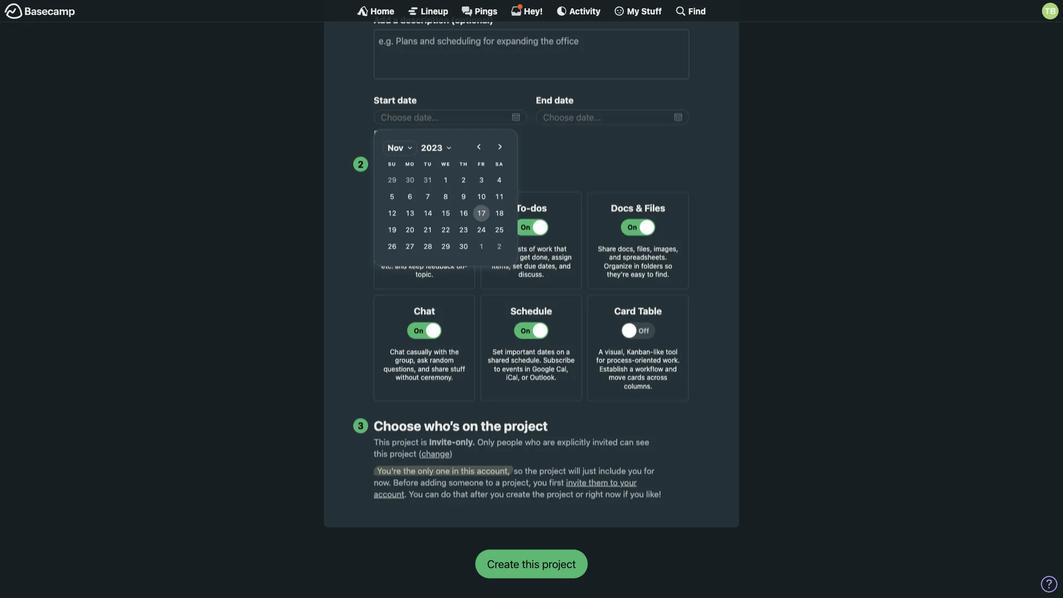 Task type: locate. For each thing, give the bounding box(es) containing it.
2 choose from the top
[[374, 418, 421, 433]]

dialog
[[374, 124, 551, 272]]

1 vertical spatial 29
[[442, 242, 450, 250]]

this up "someone"
[[461, 466, 475, 476]]

to down folders
[[647, 271, 654, 278]]

you can always change tools later.
[[374, 176, 503, 185]]

the right create
[[533, 489, 545, 499]]

project
[[504, 418, 548, 433], [392, 437, 419, 447], [390, 449, 417, 459], [540, 466, 566, 476], [547, 489, 574, 499]]

project up first
[[540, 466, 566, 476]]

0 vertical spatial 29
[[388, 176, 397, 184]]

30 button down mo at left
[[402, 172, 418, 188]]

1 vertical spatial that
[[453, 489, 468, 499]]

1 for the right 1 button
[[479, 242, 484, 250]]

discuss.
[[519, 271, 544, 278]]

to down account,
[[486, 478, 493, 487]]

0 horizontal spatial 1
[[444, 176, 448, 184]]

card
[[615, 306, 636, 316]]

0 horizontal spatial date
[[398, 95, 417, 106]]

nov
[[388, 143, 404, 152]]

20 button
[[402, 222, 418, 238]]

and down ideas,
[[395, 262, 407, 270]]

1 horizontal spatial for
[[644, 466, 655, 476]]

1 button down 24
[[473, 238, 490, 255]]

0 horizontal spatial 2 button
[[455, 172, 472, 188]]

progress
[[406, 253, 434, 261]]

change down invite-
[[422, 449, 450, 459]]

a up cards
[[630, 365, 634, 373]]

1 vertical spatial this
[[461, 466, 475, 476]]

29 up the updates,
[[442, 242, 450, 250]]

1 vertical spatial so
[[514, 466, 523, 476]]

0 horizontal spatial for
[[597, 356, 605, 364]]

0 vertical spatial for
[[597, 356, 605, 364]]

1 vertical spatial tools
[[464, 176, 483, 185]]

tools right we
[[455, 156, 486, 172]]

0 horizontal spatial dates
[[406, 128, 428, 138]]

26
[[388, 242, 397, 250]]

1 horizontal spatial that
[[554, 245, 567, 252]]

1 vertical spatial dates
[[537, 348, 555, 356]]

29 down su
[[388, 176, 397, 184]]

0 vertical spatial on
[[557, 348, 565, 356]]

a right the 'add'
[[393, 15, 398, 25]]

date
[[398, 95, 417, 106], [555, 95, 574, 106]]

0 horizontal spatial so
[[514, 466, 523, 476]]

will
[[568, 466, 581, 476]]

1 down we
[[444, 176, 448, 184]]

see
[[636, 437, 650, 447]]

1 horizontal spatial chat
[[414, 306, 435, 316]]

tools up '10'
[[464, 176, 483, 185]]

2 left su
[[358, 159, 364, 169]]

of
[[529, 245, 536, 252]]

for down a
[[597, 356, 605, 364]]

29 for 29 button to the bottom
[[442, 242, 450, 250]]

1 horizontal spatial date
[[555, 95, 574, 106]]

this
[[374, 449, 388, 459], [461, 466, 475, 476]]

share docs, files, images, and spreadsheets. organize in folders so they're easy to find.
[[598, 245, 679, 278]]

the
[[449, 348, 459, 356], [481, 418, 501, 433], [403, 466, 416, 476], [525, 466, 537, 476], [533, 489, 545, 499]]

create
[[506, 489, 530, 499]]

1 vertical spatial 29 button
[[438, 238, 454, 255]]

tool
[[666, 348, 678, 356]]

can left 'see'
[[620, 437, 634, 447]]

7
[[426, 192, 430, 200]]

so up find.
[[665, 262, 673, 270]]

so up the project,
[[514, 466, 523, 476]]

0 vertical spatial your
[[424, 156, 452, 172]]

9 button
[[455, 188, 472, 205]]

tools
[[455, 156, 486, 172], [464, 176, 483, 185]]

or inside set important dates on a shared schedule. subscribe to events in google cal, ical, or outlook.
[[522, 374, 528, 382]]

24
[[477, 225, 486, 234]]

0 vertical spatial choose
[[374, 156, 421, 172]]

1 horizontal spatial 2
[[462, 176, 466, 184]]

0 horizontal spatial choose date… field
[[374, 110, 527, 124]]

in inside share docs, files, images, and spreadsheets. organize in folders so they're easy to find.
[[634, 262, 640, 270]]

1 vertical spatial 3
[[358, 420, 364, 431]]

1 vertical spatial change
[[422, 449, 450, 459]]

chat down topic.
[[414, 306, 435, 316]]

1 horizontal spatial you
[[409, 489, 423, 499]]

2 horizontal spatial 2
[[497, 242, 502, 250]]

0 horizontal spatial 30
[[406, 176, 414, 184]]

your inside the invite them to your account
[[620, 478, 637, 487]]

in up easy
[[634, 262, 640, 270]]

can up 5
[[390, 176, 404, 185]]

0 horizontal spatial this
[[374, 449, 388, 459]]

1 vertical spatial 1
[[479, 242, 484, 250]]

to up set at the top
[[512, 253, 518, 261]]

0 horizontal spatial 30 button
[[402, 172, 418, 188]]

only
[[418, 466, 434, 476]]

you right .
[[409, 489, 423, 499]]

choose up the this in the bottom left of the page
[[374, 418, 421, 433]]

the right with
[[449, 348, 459, 356]]

to inside set important dates on a shared schedule. subscribe to events in google cal, ical, or outlook.
[[494, 365, 501, 373]]

1 choose from the top
[[374, 156, 421, 172]]

a visual, kanban-like tool for process-oriented work. establish a workflow and move cards across columns.
[[597, 348, 680, 390]]

1 horizontal spatial your
[[620, 478, 637, 487]]

your
[[424, 156, 452, 172], [620, 478, 637, 487]]

0 vertical spatial tools
[[455, 156, 486, 172]]

chat inside chat casually with the group, ask random questions, and share stuff without ceremony.
[[390, 348, 405, 356]]

on
[[557, 348, 565, 356], [463, 418, 478, 433]]

files
[[645, 202, 666, 213]]

1 down 24 button
[[479, 242, 484, 250]]

needs
[[491, 253, 510, 261]]

columns.
[[624, 382, 653, 390]]

0 vertical spatial that
[[554, 245, 567, 252]]

the inside the so the project will just include you for now. before adding someone to a project, you first
[[525, 466, 537, 476]]

2 vertical spatial 2
[[497, 242, 502, 250]]

the up before in the left bottom of the page
[[403, 466, 416, 476]]

13
[[406, 209, 414, 217]]

28
[[424, 242, 432, 250]]

0 vertical spatial 1 button
[[438, 172, 454, 188]]

Choose date… field
[[374, 110, 527, 124], [536, 110, 690, 124]]

1 vertical spatial 1 button
[[473, 238, 490, 255]]

shared
[[488, 356, 509, 364]]

people
[[497, 437, 523, 447]]

find
[[689, 6, 706, 16]]

2 up needs
[[497, 242, 502, 250]]

1 vertical spatial 2 button
[[491, 238, 508, 255]]

29 button down 22
[[438, 238, 454, 255]]

in down the "schedule."
[[525, 365, 531, 373]]

0 horizontal spatial that
[[453, 489, 468, 499]]

1
[[444, 176, 448, 184], [479, 242, 484, 250]]

1 vertical spatial you
[[409, 489, 423, 499]]

29
[[388, 176, 397, 184], [442, 242, 450, 250]]

on up subscribe
[[557, 348, 565, 356]]

project left (
[[390, 449, 417, 459]]

2 button down "25"
[[491, 238, 508, 255]]

1 vertical spatial on
[[463, 418, 478, 433]]

29 button down su
[[384, 172, 401, 188]]

invited
[[593, 437, 618, 447]]

and down work.
[[665, 365, 677, 373]]

invite
[[567, 478, 587, 487]]

1 horizontal spatial on
[[557, 348, 565, 356]]

that inside make lists of work that needs to get done, assign items, set due dates, and discuss.
[[554, 245, 567, 252]]

0 horizontal spatial 2
[[358, 159, 364, 169]]

17
[[477, 209, 486, 217]]

0 vertical spatial 30
[[406, 176, 414, 184]]

2 horizontal spatial in
[[634, 262, 640, 270]]

to-dos
[[516, 202, 547, 213]]

0 horizontal spatial or
[[522, 374, 528, 382]]

work
[[537, 245, 553, 252]]

2 vertical spatial can
[[425, 489, 439, 499]]

1 button down we
[[438, 172, 454, 188]]

date for end date
[[555, 95, 574, 106]]

1 horizontal spatial choose date… field
[[536, 110, 690, 124]]

0 vertical spatial 2 button
[[455, 172, 472, 188]]

5 button
[[384, 188, 401, 205]]

process-
[[607, 356, 635, 364]]

date right end
[[555, 95, 574, 106]]

project inside the so the project will just include you for now. before adding someone to a project, you first
[[540, 466, 566, 476]]

14 button
[[420, 205, 436, 222]]

this down the this in the bottom left of the page
[[374, 449, 388, 459]]

6 button
[[402, 188, 418, 205]]

your up "if"
[[620, 478, 637, 487]]

only people who are explicitly invited can see this project (
[[374, 437, 650, 459]]

random
[[430, 356, 454, 364]]

22 button
[[438, 222, 454, 238]]

make lists of work that needs to get done, assign items, set due dates, and discuss.
[[491, 245, 572, 278]]

you right include at the bottom right
[[628, 466, 642, 476]]

dates up 2023
[[406, 128, 428, 138]]

you up 5 button
[[374, 176, 388, 185]]

home
[[371, 6, 395, 16]]

you're
[[377, 466, 401, 476]]

0 vertical spatial 1
[[444, 176, 448, 184]]

1 vertical spatial choose
[[374, 418, 421, 433]]

0 vertical spatial this
[[374, 449, 388, 459]]

account,
[[477, 466, 510, 476]]

in right one
[[452, 466, 459, 476]]

later.
[[485, 176, 503, 185]]

date for start date
[[398, 95, 417, 106]]

date right "start"
[[398, 95, 417, 106]]

chat up group, on the left
[[390, 348, 405, 356]]

do
[[441, 489, 451, 499]]

a down account,
[[496, 478, 500, 487]]

14
[[424, 209, 432, 217]]

1 vertical spatial for
[[644, 466, 655, 476]]

30 button down the "23"
[[455, 238, 472, 255]]

0 horizontal spatial you
[[374, 176, 388, 185]]

and down assign
[[559, 262, 571, 270]]

a inside "a visual, kanban-like tool for process-oriented work. establish a workflow and move cards across columns."
[[630, 365, 634, 373]]

that down "someone"
[[453, 489, 468, 499]]

1 date from the left
[[398, 95, 417, 106]]

and down ask
[[418, 365, 430, 373]]

15 button
[[438, 205, 454, 222]]

1 vertical spatial or
[[576, 489, 584, 499]]

18 button
[[491, 205, 508, 222]]

set
[[493, 348, 503, 356]]

0 horizontal spatial 1 button
[[438, 172, 454, 188]]

across
[[647, 374, 668, 382]]

for up like!
[[644, 466, 655, 476]]

your up you can always change tools later.
[[424, 156, 452, 172]]

11
[[495, 192, 504, 200]]

2 date from the left
[[555, 95, 574, 106]]

28 button
[[420, 238, 436, 255]]

2023
[[421, 143, 443, 152]]

0 vertical spatial so
[[665, 262, 673, 270]]

1 horizontal spatial 30
[[459, 242, 468, 250]]

1 horizontal spatial 29 button
[[438, 238, 454, 255]]

0 vertical spatial chat
[[414, 306, 435, 316]]

can
[[390, 176, 404, 185], [620, 437, 634, 447], [425, 489, 439, 499]]

important
[[505, 348, 536, 356]]

1 vertical spatial in
[[525, 365, 531, 373]]

0 vertical spatial you
[[374, 176, 388, 185]]

choose down nov
[[374, 156, 421, 172]]

2 vertical spatial in
[[452, 466, 459, 476]]

0 vertical spatial 29 button
[[384, 172, 401, 188]]

Add a description (optional) text field
[[374, 29, 690, 79]]

start date
[[374, 95, 417, 106]]

10
[[477, 192, 486, 200]]

and up organize
[[609, 253, 621, 261]]

1 horizontal spatial can
[[425, 489, 439, 499]]

1 button
[[438, 172, 454, 188], [473, 238, 490, 255]]

change up 8
[[434, 176, 462, 185]]

30 down 23 button
[[459, 242, 468, 250]]

1 horizontal spatial 29
[[442, 242, 450, 250]]

1 horizontal spatial 1
[[479, 242, 484, 250]]

1 horizontal spatial 2 button
[[491, 238, 508, 255]]

in
[[634, 262, 640, 270], [525, 365, 531, 373], [452, 466, 459, 476]]

None submit
[[476, 550, 588, 579]]

1 vertical spatial can
[[620, 437, 634, 447]]

or down invite
[[576, 489, 584, 499]]

0 vertical spatial or
[[522, 374, 528, 382]]

easy
[[631, 271, 645, 278]]

to up now
[[611, 478, 618, 487]]

and inside "a visual, kanban-like tool for process-oriented work. establish a workflow and move cards across columns."
[[665, 365, 677, 373]]

add
[[374, 15, 391, 25]]

1 vertical spatial 30
[[459, 242, 468, 250]]

2 horizontal spatial can
[[620, 437, 634, 447]]

1 vertical spatial your
[[620, 478, 637, 487]]

2 button down th
[[455, 172, 472, 188]]

0 vertical spatial in
[[634, 262, 640, 270]]

a up subscribe
[[566, 348, 570, 356]]

0 horizontal spatial chat
[[390, 348, 405, 356]]

1 horizontal spatial dates
[[537, 348, 555, 356]]

0 vertical spatial 2
[[358, 159, 364, 169]]

on up only.
[[463, 418, 478, 433]]

30 down mo at left
[[406, 176, 414, 184]]

0 vertical spatial can
[[390, 176, 404, 185]]

done,
[[532, 253, 550, 261]]

0 vertical spatial 3
[[479, 176, 484, 184]]

1 vertical spatial 30 button
[[455, 238, 472, 255]]

the up only
[[481, 418, 501, 433]]

that up assign
[[554, 245, 567, 252]]

project inside only people who are explicitly invited can see this project (
[[390, 449, 417, 459]]

to inside the invite them to your account
[[611, 478, 618, 487]]

1 horizontal spatial 3
[[479, 176, 484, 184]]

2 down th
[[462, 176, 466, 184]]

2
[[358, 159, 364, 169], [462, 176, 466, 184], [497, 242, 502, 250]]

invite them to your account
[[374, 478, 637, 499]]

board
[[432, 202, 459, 213]]

dates up subscribe
[[537, 348, 555, 356]]

1 vertical spatial chat
[[390, 348, 405, 356]]

to-
[[516, 202, 531, 213]]

0 horizontal spatial 29
[[388, 176, 397, 184]]

6
[[408, 192, 412, 200]]

1 horizontal spatial so
[[665, 262, 673, 270]]

always
[[406, 176, 432, 185]]

0 horizontal spatial in
[[452, 466, 459, 476]]

the up the project,
[[525, 466, 537, 476]]

project up who
[[504, 418, 548, 433]]

1 horizontal spatial in
[[525, 365, 531, 373]]

updates,
[[436, 253, 463, 261]]

can down adding
[[425, 489, 439, 499]]

or right 'ical,'
[[522, 374, 528, 382]]

for inside "a visual, kanban-like tool for process-oriented work. establish a workflow and move cards across columns."
[[597, 356, 605, 364]]

(optional)
[[451, 15, 494, 25]]

1 horizontal spatial 30 button
[[455, 238, 472, 255]]

that for work
[[554, 245, 567, 252]]

images,
[[654, 245, 679, 252]]

to down shared
[[494, 365, 501, 373]]



Task type: describe. For each thing, give the bounding box(es) containing it.
this
[[374, 437, 390, 447]]

description
[[400, 15, 449, 25]]

mo
[[405, 161, 415, 167]]

google
[[532, 365, 555, 373]]

8
[[444, 192, 448, 200]]

you up '. you can do that after you create the project or right now if you like!'
[[534, 478, 547, 487]]

invite-
[[429, 437, 456, 447]]

table
[[638, 306, 662, 316]]

lists
[[515, 245, 527, 252]]

13 button
[[402, 205, 418, 222]]

on inside set important dates on a shared schedule. subscribe to events in google cal, ical, or outlook.
[[557, 348, 565, 356]]

0 horizontal spatial 29 button
[[384, 172, 401, 188]]

30 for rightmost 30 button
[[459, 242, 468, 250]]

to inside the so the project will just include you for now. before adding someone to a project, you first
[[486, 478, 493, 487]]

1 vertical spatial 2
[[462, 176, 466, 184]]

0 horizontal spatial 3
[[358, 420, 364, 431]]

29 for 29 button to the left
[[388, 176, 397, 184]]

lineup
[[421, 6, 448, 16]]

set
[[513, 262, 523, 270]]

find.
[[656, 271, 670, 278]]

23 button
[[455, 222, 472, 238]]

choose for choose your tools
[[374, 156, 421, 172]]

activity link
[[556, 6, 601, 17]]

folders
[[642, 262, 663, 270]]

so the project will just include you for now. before adding someone to a project, you first
[[374, 466, 655, 487]]

can inside only people who are explicitly invited can see this project (
[[620, 437, 634, 447]]

0 vertical spatial change
[[434, 176, 462, 185]]

move
[[609, 374, 626, 382]]

hey!
[[524, 6, 543, 16]]

workflow
[[635, 365, 664, 373]]

31
[[424, 176, 432, 184]]

you right "if"
[[630, 489, 644, 499]]

now
[[606, 489, 621, 499]]

this inside only people who are explicitly invited can see this project (
[[374, 449, 388, 459]]

choose for choose who's on the project
[[374, 418, 421, 433]]

share
[[598, 245, 616, 252]]

a inside the so the project will just include you for now. before adding someone to a project, you first
[[496, 478, 500, 487]]

that for do
[[453, 489, 468, 499]]

4 button
[[491, 172, 508, 188]]

project left is
[[392, 437, 419, 447]]

for inside the so the project will just include you for now. before adding someone to a project, you first
[[644, 466, 655, 476]]

choose your tools
[[374, 156, 486, 172]]

them
[[589, 478, 608, 487]]

ideas,
[[386, 253, 405, 261]]

0 vertical spatial dates
[[406, 128, 428, 138]]

only.
[[456, 437, 475, 447]]

visual,
[[605, 348, 625, 356]]

to inside share docs, files, images, and spreadsheets. organize in folders so they're easy to find.
[[647, 271, 654, 278]]

account
[[374, 489, 405, 499]]

to inside make lists of work that needs to get done, assign items, set due dates, and discuss.
[[512, 253, 518, 261]]

invite them to your account link
[[374, 478, 637, 499]]

etc.
[[382, 262, 393, 270]]

25 button
[[491, 222, 508, 238]]

chat for chat
[[414, 306, 435, 316]]

24 button
[[473, 222, 490, 238]]

25
[[495, 225, 504, 234]]

remove dates
[[374, 128, 428, 138]]

my
[[627, 6, 640, 16]]

19 button
[[384, 222, 401, 238]]

you're the only one in this account,
[[377, 466, 510, 476]]

pitch
[[452, 245, 467, 252]]

in inside set important dates on a shared schedule. subscribe to events in google cal, ical, or outlook.
[[525, 365, 531, 373]]

8 button
[[438, 188, 454, 205]]

only
[[478, 437, 495, 447]]

project down first
[[547, 489, 574, 499]]

this project is invite-only.
[[374, 437, 475, 447]]

oriented
[[635, 356, 661, 364]]

30 for topmost 30 button
[[406, 176, 414, 184]]

main element
[[0, 0, 1064, 22]]

3 inside button
[[479, 176, 484, 184]]

0 horizontal spatial can
[[390, 176, 404, 185]]

without
[[396, 374, 419, 382]]

1 choose date… field from the left
[[374, 110, 527, 124]]

my stuff
[[627, 6, 662, 16]]

1 horizontal spatial 1 button
[[473, 238, 490, 255]]

1 for the topmost 1 button
[[444, 176, 448, 184]]

remove
[[374, 128, 404, 138]]

11 button
[[491, 188, 508, 205]]

and inside make lists of work that needs to get done, assign items, set due dates, and discuss.
[[559, 262, 571, 270]]

schedule.
[[511, 356, 542, 364]]

the inside chat casually with the group, ask random questions, and share stuff without ceremony.
[[449, 348, 459, 356]]

dates inside set important dates on a shared schedule. subscribe to events in google cal, ical, or outlook.
[[537, 348, 555, 356]]

sa
[[496, 161, 504, 167]]

make
[[496, 245, 513, 252]]

18
[[495, 209, 504, 217]]

10 button
[[473, 188, 490, 205]]

27 button
[[402, 238, 418, 255]]

project,
[[502, 478, 531, 487]]

5
[[390, 192, 394, 200]]

3 button
[[473, 172, 490, 188]]

&
[[636, 202, 643, 213]]

1 horizontal spatial or
[[576, 489, 584, 499]]

chat for chat casually with the group, ask random questions, and share stuff without ceremony.
[[390, 348, 405, 356]]

if
[[623, 489, 628, 499]]

tim burton image
[[1043, 3, 1059, 19]]

19
[[388, 225, 397, 234]]

so inside share docs, files, images, and spreadsheets. organize in folders so they're easy to find.
[[665, 262, 673, 270]]

th
[[460, 161, 468, 167]]

you right "after"
[[490, 489, 504, 499]]

and inside chat casually with the group, ask random questions, and share stuff without ceremony.
[[418, 365, 430, 373]]

. you can do that after you create the project or right now if you like!
[[405, 489, 662, 499]]

a inside set important dates on a shared schedule. subscribe to events in google cal, ical, or outlook.
[[566, 348, 570, 356]]

fr
[[478, 161, 485, 167]]

12 button
[[384, 205, 401, 222]]

4
[[497, 176, 502, 184]]

17 button
[[473, 205, 490, 222]]

home link
[[357, 6, 395, 17]]

add a description (optional)
[[374, 15, 494, 25]]

so inside the so the project will just include you for now. before adding someone to a project, you first
[[514, 466, 523, 476]]

0 vertical spatial 30 button
[[402, 172, 418, 188]]

dates,
[[538, 262, 557, 270]]

items,
[[492, 262, 511, 270]]

chat casually with the group, ask random questions, and share stuff without ceremony.
[[384, 348, 465, 382]]

0 horizontal spatial your
[[424, 156, 452, 172]]

first
[[549, 478, 564, 487]]

0 horizontal spatial on
[[463, 418, 478, 433]]

and inside share docs, files, images, and spreadsheets. organize in folders so they're easy to find.
[[609, 253, 621, 261]]

who's
[[424, 418, 460, 433]]

16 button
[[455, 205, 472, 222]]

hey! button
[[511, 4, 543, 17]]

stuff
[[642, 6, 662, 16]]

ical,
[[506, 374, 520, 382]]

after
[[470, 489, 488, 499]]

and inside post announcements, pitch ideas, progress updates, etc. and keep feedback on- topic.
[[395, 262, 407, 270]]

stuff
[[451, 365, 465, 373]]

start
[[374, 95, 396, 106]]

like!
[[646, 489, 662, 499]]

right
[[586, 489, 603, 499]]

1 horizontal spatial this
[[461, 466, 475, 476]]

dialog containing nov
[[374, 124, 551, 272]]

with
[[434, 348, 447, 356]]

2 choose date… field from the left
[[536, 110, 690, 124]]

adding
[[421, 478, 447, 487]]

switch accounts image
[[4, 3, 75, 20]]

activity
[[570, 6, 601, 16]]

we
[[441, 161, 450, 167]]



Task type: vqa. For each thing, say whether or not it's contained in the screenshot.


